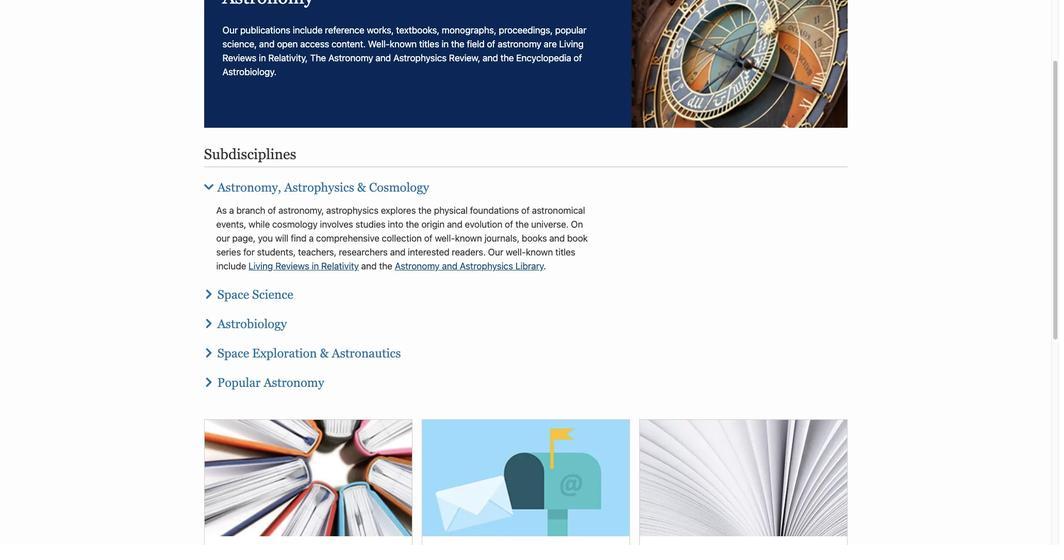 Task type: vqa. For each thing, say whether or not it's contained in the screenshot.
behavioral sciences "link"
no



Task type: locate. For each thing, give the bounding box(es) containing it.
field down monographs,
[[467, 39, 485, 49]]

in left this
[[269, 368, 276, 379]]

2 vertical spatial numerous
[[250, 429, 291, 440]]

find inside as a branch of astronomy, astrophysics explores the physical foundations of astronomical events, while cosmology involves studies into the origin and evolution of the universe. on our page, you will find a comprehensive collection of well-known journals, books and book series for students, teachers, researchers and interested readers. our well-known titles include
[[291, 233, 307, 244]]

telescopes
[[478, 399, 523, 410]]

0 horizontal spatial in
[[433, 415, 441, 426]]

springer inside springer publishes current research results, journals, books and other publications on space sciences and extraterrestrial physics. the physical properties of other stars and planets open up an exciting field of research for astronomers. in addition to researchers, students and lecturers will find what they are looking for in the numerous book and journal publications in this field. our well-known titles include
[[216, 313, 252, 323]]

in right to
[[527, 342, 534, 353]]

0 vertical spatial these
[[216, 384, 239, 395]]

1 horizontal spatial sciences
[[400, 356, 437, 367]]

fascination
[[235, 401, 280, 412]]

and
[[259, 39, 275, 49], [483, 52, 498, 63], [447, 219, 463, 230], [550, 233, 565, 244], [390, 247, 406, 258], [361, 261, 377, 272], [442, 261, 458, 272], [464, 313, 480, 323], [282, 327, 298, 337], [556, 327, 572, 337], [255, 342, 270, 353], [402, 342, 417, 353], [255, 354, 270, 365], [542, 354, 557, 365], [546, 356, 562, 367], [482, 384, 498, 395], [263, 385, 279, 396], [462, 385, 477, 396], [460, 399, 476, 410], [539, 401, 554, 412], [250, 412, 266, 423], [418, 412, 433, 423], [422, 427, 438, 438], [455, 429, 471, 440], [390, 443, 405, 454], [340, 457, 355, 467]]

our inside springer publishes current research results, journals, books and other publications on space sciences and extraterrestrial physics. the physical properties of other stars and planets open up an exciting field of research for astronomers. in addition to researchers, students and lecturers will find what they are looking for in the numerous book and journal publications in this field. our well-known titles include
[[318, 368, 334, 379]]

0 horizontal spatial open
[[249, 341, 270, 351]]

science,
[[223, 39, 257, 49]]

astronomical
[[532, 205, 585, 216]]

space up popular
[[217, 347, 249, 361]]

of right foundations
[[522, 205, 530, 216]]

the up them.
[[459, 354, 473, 365]]

1 vertical spatial solar
[[326, 382, 347, 393]]

1 horizontal spatial origin
[[422, 219, 445, 230]]

biogeophysics
[[436, 412, 496, 423]]

0 horizontal spatial interested
[[408, 247, 450, 258]]

our inside our publications include reference works, textbooks, monographs, proceedings, popular science, and open access content. well-known titles in the field of astronomy are living reviews in relativity, the astronomy and astrophysics review, and the encyclopedia of astrobiology.
[[223, 25, 238, 35]]

0 horizontal spatial you
[[258, 233, 273, 244]]

popular inside the fascination for space research extends far beyond the borders of science and inspires laypersons and fans of astronomy all over the world. in our online shop, interested readers will find numerous popular science books on the universe and the star, including
[[294, 429, 325, 440]]

of right collection
[[424, 233, 433, 244]]

the
[[451, 39, 465, 49], [418, 205, 432, 216], [406, 219, 419, 230], [516, 219, 529, 230], [379, 261, 393, 272], [360, 342, 374, 353], [459, 354, 473, 365], [216, 356, 230, 367], [465, 356, 478, 367], [336, 370, 350, 381], [271, 371, 285, 382], [443, 401, 457, 412], [268, 412, 282, 423], [289, 413, 302, 424], [390, 415, 403, 426], [249, 427, 262, 438], [553, 427, 567, 438], [402, 429, 416, 440], [473, 429, 486, 440]]

known up and astrophysics
[[390, 39, 417, 49]]

0 vertical spatial our
[[216, 233, 230, 244]]

our down whereas
[[318, 368, 334, 379]]

for inside the fascination for space research extends far beyond the borders of science and inspires laypersons and fans of astronomy all over the world. in our online shop, interested readers will find numerous popular science books on the universe and the star, including
[[282, 401, 294, 412]]

well inside our books in the discipline space exploration & astronautics illuminate insights from both a historical and a technical perspective. experts, scientists, and students will find numerous titles on space probes, space stations, satellites and telescopes as well as publications with the latest research results from space travel at springer. our publications include the book series
[[537, 399, 553, 410]]

series inside as a branch of astronomy, astrophysics explores the physical foundations of astronomical events, while cosmology involves studies into the origin and evolution of the universe. on our page, you will find a comprehensive collection of well-known journals, books and book series for students, teachers, researchers and interested readers. our well-known titles include
[[216, 247, 241, 258]]

2 vertical spatial series
[[288, 427, 312, 438]]

including down fields
[[239, 398, 276, 409]]

well up , living reviews in solar physics
[[306, 370, 322, 381]]

known up advances
[[315, 398, 342, 409]]

in up fields
[[262, 371, 269, 382]]

1 vertical spatial students
[[480, 385, 516, 396]]

our inside as a branch of astronomy, astrophysics explores the physical foundations of astronomical events, while cosmology involves studies into the origin and evolution of the universe. on our page, you will find a comprehensive collection of well-known journals, books and book series for students, teachers, researchers and interested readers. our well-known titles include
[[216, 233, 230, 244]]

physical up astronomers.
[[418, 327, 451, 337]]

field
[[467, 39, 485, 49], [332, 341, 350, 351]]

0 horizontal spatial astronautics
[[332, 347, 401, 361]]

1 vertical spatial our
[[279, 398, 292, 409]]

for down practical
[[287, 457, 298, 467]]

open left up
[[249, 341, 270, 351]]

sciences inside springer publishes current research results, journals, books and other publications on space sciences and extraterrestrial physics. the physical properties of other stars and planets open up an exciting field of research for astronomers. in addition to researchers, students and lecturers will find what they are looking for in the numerous book and journal publications in this field. our well-known titles include
[[244, 327, 280, 337]]

space down the advances in astrobiology and biogeophysics link
[[394, 427, 420, 438]]

books up astronomers.
[[437, 313, 462, 323]]

including inside theories and scientific findings on the origin and development of life forms in space form the basis of astrobiology, whereas planetary sciences study the planets, moons and planetary systems as well as the processes that form them. the specialist literature on these fields published by springer reflect their interdisciplinarity and offers a wide range of titles including our well-known
[[239, 398, 276, 409]]

well-
[[435, 233, 455, 244], [506, 247, 526, 258], [336, 368, 356, 379], [295, 398, 315, 409]]

insights
[[510, 371, 542, 382]]

these up informative
[[522, 443, 545, 454]]

addition
[[482, 341, 515, 351]]

exploration down all
[[343, 427, 389, 438]]

of right journal
[[543, 427, 551, 438]]

of
[[487, 39, 496, 49], [574, 52, 582, 63], [268, 205, 276, 216], [522, 205, 530, 216], [505, 219, 513, 230], [424, 233, 433, 244], [498, 327, 507, 337], [352, 341, 360, 351], [476, 342, 484, 353], [256, 356, 264, 367], [582, 384, 590, 395], [494, 401, 502, 412], [301, 415, 310, 426], [543, 427, 551, 438]]

1 horizontal spatial interested
[[512, 415, 553, 426]]

0 horizontal spatial form
[[416, 370, 435, 381]]

astronomy down the probes,
[[312, 415, 356, 426]]

the down published
[[268, 412, 282, 423]]

0 horizontal spatial book
[[264, 427, 285, 438]]

titles up with
[[260, 399, 280, 410]]

you down universe
[[468, 457, 483, 467]]

physics down basis
[[216, 382, 248, 393]]

0 horizontal spatial well
[[306, 370, 322, 381]]

open inside our publications include reference works, textbooks, monographs, proceedings, popular science, and open access content. well-known titles in the field of astronomy are living reviews in relativity, the astronomy and astrophysics review, and the encyclopedia of astrobiology.
[[277, 39, 298, 49]]

books
[[522, 233, 547, 244], [437, 313, 462, 323], [234, 371, 259, 382], [362, 429, 387, 440], [260, 457, 285, 467]]

publications
[[240, 25, 291, 35], [506, 313, 557, 323], [216, 368, 267, 379], [216, 413, 267, 424], [540, 413, 590, 424]]

find inside springer publishes current research results, journals, books and other publications on space sciences and extraterrestrial physics. the physical properties of other stars and planets open up an exciting field of research for astronomers. in addition to researchers, students and lecturers will find what they are looking for in the numerous book and journal publications in this field. our well-known titles include
[[327, 354, 343, 365]]

in
[[442, 39, 449, 49], [259, 52, 266, 63], [312, 261, 319, 272], [527, 342, 534, 353], [450, 354, 457, 365], [269, 368, 276, 379], [262, 371, 269, 382], [316, 382, 323, 393], [532, 398, 539, 409], [354, 412, 361, 423]]

1 vertical spatial living
[[253, 382, 277, 393]]

books inside . let these beautifully illustrated books for armchair and amateur astronomers take you on an informative journey through space.
[[260, 457, 285, 467]]

you
[[258, 233, 273, 244], [468, 457, 483, 467]]

astronautics inside our books in the discipline space exploration & astronautics illuminate insights from both a historical and a technical perspective. experts, scientists, and students will find numerous titles on space probes, space stations, satellites and telescopes as well as publications with the latest research results from space travel at springer. our publications include the book series
[[414, 371, 466, 382]]

0 vertical spatial exploration
[[252, 347, 317, 361]]

in
[[472, 341, 479, 351], [433, 415, 441, 426]]

1 vertical spatial astrobiology
[[363, 412, 416, 423]]

life
[[487, 342, 499, 353]]

0 vertical spatial from
[[545, 371, 564, 382]]

springer publishes current research results, journals, books and other publications on space sciences and extraterrestrial physics. the physical properties of other stars and planets open up an exciting field of research for astronomers. in addition to researchers, students and lecturers will find what they are looking for in the numerous book and journal publications in this field. our well-known titles include
[[216, 313, 588, 379]]

space for space science
[[217, 288, 249, 302]]

0 horizontal spatial astronomy
[[312, 415, 356, 426]]

0 horizontal spatial these
[[216, 384, 239, 395]]

1 vertical spatial these
[[522, 443, 545, 454]]

titles inside theories and scientific findings on the origin and development of life forms in space form the basis of astrobiology, whereas planetary sciences study the planets, moons and planetary systems as well as the processes that form them. the specialist literature on these fields published by springer reflect their interdisciplinarity and offers a wide range of titles including our well-known
[[216, 398, 236, 409]]

as down range
[[556, 399, 565, 410]]

journals, down "evolution"
[[485, 233, 520, 244]]

0 vertical spatial solar
[[543, 368, 564, 379]]

book down on
[[568, 233, 588, 244]]

moons
[[516, 356, 544, 367]]

interdisciplinarity
[[410, 384, 480, 395]]

are living
[[544, 39, 584, 49]]

students inside springer publishes current research results, journals, books and other publications on space sciences and extraterrestrial physics. the physical properties of other stars and planets open up an exciting field of research for astronomers. in addition to researchers, students and lecturers will find what they are looking for in the numerous book and journal publications in this field. our well-known titles include
[[216, 354, 253, 365]]

well inside theories and scientific findings on the origin and development of life forms in space form the basis of astrobiology, whereas planetary sciences study the planets, moons and planetary systems as well as the processes that form them. the specialist literature on these fields published by springer reflect their interdisciplinarity and offers a wide range of titles including our well-known
[[306, 370, 322, 381]]

society
[[440, 427, 471, 438]]

1 vertical spatial astronomy
[[312, 415, 356, 426]]

find inside the fascination for space research extends far beyond the borders of science and inspires laypersons and fans of astronomy all over the world. in our online shop, interested readers will find numerous popular science books on the universe and the star, including
[[232, 429, 248, 440]]

1 horizontal spatial astronomy
[[498, 39, 542, 49]]

evolution
[[465, 219, 503, 230]]

titles inside springer publishes current research results, journals, books and other publications on space sciences and extraterrestrial physics. the physical properties of other stars and planets open up an exciting field of research for astronomers. in addition to researchers, students and lecturers will find what they are looking for in the numerous book and journal publications in this field. our well-known titles include
[[386, 368, 406, 379]]

planetary
[[359, 356, 398, 367], [216, 370, 255, 381]]

well
[[306, 370, 322, 381], [537, 399, 553, 410]]

1 vertical spatial physical
[[418, 327, 451, 337]]

living down systems
[[253, 382, 277, 393]]

you inside as a branch of astronomy, astrophysics explores the physical foundations of astronomical events, while cosmology involves studies into the origin and evolution of the universe. on our page, you will find a comprehensive collection of well-known journals, books and book series for students, teachers, researchers and interested readers. our well-known titles include
[[258, 233, 273, 244]]

the inside the fascination for space research extends far beyond the borders of science and inspires laypersons and fans of astronomy all over the world. in our online shop, interested readers will find numerous popular science books on the universe and the star, including
[[216, 401, 232, 412]]

cosmology
[[369, 181, 429, 195]]

physical inside springer publishes current research results, journals, books and other publications on space sciences and extraterrestrial physics. the physical properties of other stars and planets open up an exciting field of research for astronomers. in addition to researchers, students and lecturers will find what they are looking for in the numerous book and journal publications in this field. our well-known titles include
[[418, 327, 451, 337]]

our
[[223, 25, 238, 35], [488, 247, 504, 258], [318, 368, 334, 379], [216, 371, 232, 382], [522, 413, 537, 424]]

0 vertical spatial living
[[249, 261, 273, 272]]

open inside springer publishes current research results, journals, books and other publications on space sciences and extraterrestrial physics. the physical properties of other stars and planets open up an exciting field of research for astronomers. in addition to researchers, students and lecturers will find what they are looking for in the numerous book and journal publications in this field. our well-known titles include
[[249, 341, 270, 351]]

books inside as a branch of astronomy, astrophysics explores the physical foundations of astronomical events, while cosmology involves studies into the origin and evolution of the universe. on our page, you will find a comprehensive collection of well-known journals, books and book series for students, teachers, researchers and interested readers. our well-known titles include
[[522, 233, 547, 244]]

the right explores
[[418, 205, 432, 216]]

other up to
[[509, 327, 531, 337]]

as down wide
[[525, 399, 535, 410]]

students inside our books in the discipline space exploration & astronautics illuminate insights from both a historical and a technical perspective. experts, scientists, and students will find numerous titles on space probes, space stations, satellites and telescopes as well as publications with the latest research results from space travel at springer. our publications include the book series
[[480, 385, 516, 396]]

living reviews in relativity and the astronomy and astrophysics library .
[[249, 261, 546, 272]]

at
[[472, 413, 480, 424]]

include down looking
[[408, 368, 438, 379]]

the inside the patrick moore practical astronomy series
[[549, 429, 565, 440]]

these left fields
[[216, 384, 239, 395]]

the up review,
[[451, 39, 465, 49]]

solar down wide
[[542, 398, 563, 409]]

world.
[[406, 415, 431, 426]]

books inside the fascination for space research extends far beyond the borders of science and inspires laypersons and fans of astronomy all over the world. in our online shop, interested readers will find numerous popular science books on the universe and the star, including
[[362, 429, 387, 440]]

as a branch of astronomy, astrophysics explores the physical foundations of astronomical events, while cosmology involves studies into the origin and evolution of the universe. on our page, you will find a comprehensive collection of well-known journals, books and book series for students, teachers, researchers and interested readers. our well-known titles include
[[216, 205, 588, 272]]

& up their
[[405, 371, 412, 382]]

1 vertical spatial interested
[[512, 415, 553, 426]]

the up beautifully
[[549, 429, 565, 440]]

physical inside as a branch of astronomy, astrophysics explores the physical foundations of astronomical events, while cosmology involves studies into the origin and evolution of the universe. on our page, you will find a comprehensive collection of well-known journals, books and book series for students, teachers, researchers and interested readers. our well-known titles include
[[434, 205, 468, 216]]

and inside . let these beautifully illustrated books for armchair and amateur astronomers take you on an informative journey through space.
[[340, 457, 355, 467]]

students,
[[257, 247, 296, 258]]

books up series
[[362, 429, 387, 440]]

the down the "readers"
[[553, 427, 567, 438]]

well-
[[368, 39, 390, 49]]

series inside our books in the discipline space exploration & astronautics illuminate insights from both a historical and a technical perspective. experts, scientists, and students will find numerous titles on space probes, space stations, satellites and telescopes as well as publications with the latest research results from space travel at springer. our publications include the book series
[[288, 427, 312, 438]]

astrobiology,
[[267, 356, 320, 367]]

by
[[309, 384, 320, 395]]

1 vertical spatial sciences
[[400, 356, 437, 367]]

find down the findings at the bottom
[[327, 354, 343, 365]]

the fascination for space research extends far beyond the borders of science and inspires laypersons and fans of astronomy all over the world. in our online shop, interested readers will find numerous popular science books on the universe and the star, including
[[216, 401, 588, 440]]

solar
[[543, 368, 564, 379], [326, 382, 347, 393], [542, 398, 563, 409]]

in inside the fascination for space research extends far beyond the borders of science and inspires laypersons and fans of astronomy all over the world. in our online shop, interested readers will find numerous popular science books on the universe and the star, including
[[433, 415, 441, 426]]

star,
[[489, 429, 506, 440]]

0 vertical spatial physical
[[434, 205, 468, 216]]

0 horizontal spatial science
[[328, 429, 360, 440]]

include inside our books in the discipline space exploration & astronautics illuminate insights from both a historical and a technical perspective. experts, scientists, and students will find numerous titles on space probes, space stations, satellites and telescopes as well as publications with the latest research results from space travel at springer. our publications include the book series
[[216, 427, 246, 438]]

1 horizontal spatial book
[[519, 354, 540, 365]]

1 horizontal spatial ,
[[389, 427, 392, 438]]

research inside the fascination for space research extends far beyond the borders of science and inspires laypersons and fans of astronomy all over the world. in our online shop, interested readers will find numerous popular science books on the universe and the star, including
[[323, 401, 359, 412]]

sciences inside theories and scientific findings on the origin and development of life forms in space form the basis of astrobiology, whereas planetary sciences study the planets, moons and planetary systems as well as the processes that form them. the specialist literature on these fields published by springer reflect their interdisciplinarity and offers a wide range of titles including our well-known
[[400, 356, 437, 367]]

for up the fans
[[282, 401, 294, 412]]

living for living reviews in solar physics
[[469, 398, 493, 409]]

the inside the journal of the astronautical sciences
[[491, 427, 507, 438]]

. let these beautifully illustrated books for armchair and amateur astronomers take you on an informative journey through space.
[[216, 443, 590, 481]]

astronautics
[[332, 347, 401, 361], [414, 371, 466, 382]]

& for cosmology
[[357, 181, 366, 195]]

in inside springer publishes current research results, journals, books and other publications on space sciences and extraterrestrial physics. the physical properties of other stars and planets open up an exciting field of research for astronomers. in addition to researchers, students and lecturers will find what they are looking for in the numerous book and journal publications in this field. our well-known titles include
[[472, 341, 479, 351]]

1 horizontal spatial astronautics
[[414, 371, 466, 382]]

0 horizontal spatial popular
[[294, 429, 325, 440]]

for down "development"
[[436, 354, 447, 365]]

both
[[566, 371, 585, 382]]

sciences down publishes
[[244, 327, 280, 337]]

let
[[507, 443, 520, 454]]

journey
[[559, 457, 590, 467]]

1 vertical spatial open
[[249, 341, 270, 351]]

take
[[448, 457, 466, 467]]

1 vertical spatial numerous
[[216, 399, 258, 410]]

reference
[[325, 25, 365, 35]]

interested inside the fascination for space research extends far beyond the borders of science and inspires laypersons and fans of astronomy all over the world. in our online shop, interested readers will find numerous popular science books on the universe and the star, including
[[512, 415, 553, 426]]

well- down the technical at the bottom left of the page
[[295, 398, 315, 409]]

on
[[559, 313, 569, 323], [348, 342, 358, 353], [562, 370, 572, 381], [283, 399, 293, 410], [389, 429, 400, 440], [486, 457, 496, 467]]

publishes
[[254, 313, 294, 323]]

publications up science, on the left top of page
[[240, 25, 291, 35]]

& inside our books in the discipline space exploration & astronautics illuminate insights from both a historical and a technical perspective. experts, scientists, and students will find numerous titles on space probes, space stations, satellites and telescopes as well as publications with the latest research results from space travel at springer. our publications include the book series
[[405, 371, 412, 382]]

0 horizontal spatial &
[[320, 347, 329, 361]]

0 vertical spatial in
[[472, 341, 479, 351]]

the inside theories and scientific findings on the origin and development of life forms in space form the basis of astrobiology, whereas planetary sciences study the planets, moons and planetary systems as well as the processes that form them. the specialist literature on these fields published by springer reflect their interdisciplinarity and offers a wide range of titles including our well-known
[[463, 370, 479, 381]]

0 horizontal spatial astrobiology
[[217, 317, 287, 331]]

advances
[[311, 412, 351, 423]]

our inside the fascination for space research extends far beyond the borders of science and inspires laypersons and fans of astronomy all over the world. in our online shop, interested readers will find numerous popular science books on the universe and the star, including
[[443, 415, 457, 426]]

interested
[[408, 247, 450, 258], [512, 415, 553, 426]]

1 vertical spatial field
[[332, 341, 350, 351]]

historical
[[224, 385, 261, 396]]

1 horizontal spatial our
[[279, 398, 292, 409]]

1 horizontal spatial form
[[564, 342, 583, 353]]

solar up the probes,
[[326, 382, 347, 393]]

find down literature
[[534, 385, 550, 396]]

known inside theories and scientific findings on the origin and development of life forms in space form the basis of astrobiology, whereas planetary sciences study the planets, moons and planetary systems as well as the processes that form them. the specialist literature on these fields published by springer reflect their interdisciplinarity and offers a wide range of titles including our well-known
[[315, 398, 342, 409]]

0 vertical spatial astronomy
[[498, 39, 542, 49]]

reviews down students,
[[276, 261, 310, 272]]

popular up are living
[[555, 25, 587, 35]]

1 horizontal spatial field
[[467, 39, 485, 49]]

space inside theories and scientific findings on the origin and development of life forms in space form the basis of astrobiology, whereas planetary sciences study the planets, moons and planetary systems as well as the processes that form them. the specialist literature on these fields published by springer reflect their interdisciplinarity and offers a wide range of titles including our well-known
[[537, 342, 562, 353]]

whereas
[[322, 356, 357, 367]]

1 vertical spatial journals,
[[399, 313, 434, 323]]

an inside . let these beautifully illustrated books for armchair and amateur astronomers take you on an informative journey through space.
[[498, 457, 508, 467]]

book inside as a branch of astronomy, astrophysics explores the physical foundations of astronomical events, while cosmology involves studies into the origin and evolution of the universe. on our page, you will find a comprehensive collection of well-known journals, books and book series for students, teachers, researchers and interested readers. our well-known titles include
[[568, 233, 588, 244]]

1 vertical spatial origin
[[376, 342, 399, 353]]

field inside springer publishes current research results, journals, books and other publications on space sciences and extraterrestrial physics. the physical properties of other stars and planets open up an exciting field of research for astronomers. in addition to researchers, students and lecturers will find what they are looking for in the numerous book and journal publications in this field. our well-known titles include
[[332, 341, 350, 351]]

our up science, on the left top of page
[[223, 25, 238, 35]]

1 vertical spatial planetary
[[216, 370, 255, 381]]

space left science
[[217, 288, 249, 302]]

the down shop,
[[491, 427, 507, 438]]

numerous down the life
[[475, 354, 516, 365]]

basis
[[232, 356, 254, 367]]

books inside springer publishes current research results, journals, books and other publications on space sciences and extraterrestrial physics. the physical properties of other stars and planets open up an exciting field of research for astronomers. in addition to researchers, students and lecturers will find what they are looking for in the numerous book and journal publications in this field. our well-known titles include
[[437, 313, 462, 323]]

open up 'relativity, the'
[[277, 39, 298, 49]]

for
[[243, 247, 255, 258], [401, 341, 413, 351], [436, 354, 447, 365], [282, 401, 294, 412], [287, 457, 298, 467]]

0 vertical spatial other
[[482, 313, 504, 323]]

space up the "latest"
[[296, 401, 321, 412]]

astronautics up processes
[[332, 347, 401, 361]]

2 vertical spatial solar
[[542, 398, 563, 409]]

1 vertical spatial &
[[320, 347, 329, 361]]

well- inside theories and scientific findings on the origin and development of life forms in space form the basis of astrobiology, whereas planetary sciences study the planets, moons and planetary systems as well as the processes that form them. the specialist literature on these fields published by springer reflect their interdisciplinarity and offers a wide range of titles including our well-known
[[295, 398, 315, 409]]

an down let
[[498, 457, 508, 467]]

our books in the discipline space exploration & astronautics illuminate insights from both a historical and a technical perspective. experts, scientists, and students will find numerous titles on space probes, space stations, satellites and telescopes as well as publications with the latest research results from space travel at springer. our publications include the book series
[[216, 371, 590, 438]]

research down perspective.
[[323, 401, 359, 412]]

living up "at"
[[469, 398, 493, 409]]

0 vertical spatial popular
[[555, 25, 587, 35]]

. left let
[[502, 443, 504, 454]]

reviews down offers
[[496, 398, 530, 409]]

solar inside solar physics
[[543, 368, 564, 379]]

0 vertical spatial astrobiology
[[217, 317, 287, 331]]

development
[[419, 342, 473, 353]]

sciences up that
[[400, 356, 437, 367]]

astronautics up interdisciplinarity
[[414, 371, 466, 382]]

study
[[439, 356, 462, 367]]

0 horizontal spatial springer
[[216, 313, 252, 323]]

the up universe
[[473, 429, 486, 440]]

1 vertical spatial other
[[509, 327, 531, 337]]

1 horizontal spatial science
[[504, 401, 536, 412]]

2 horizontal spatial &
[[405, 371, 412, 382]]

interested inside as a branch of astronomy, astrophysics explores the physical foundations of astronomical events, while cosmology involves studies into the origin and evolution of the universe. on our page, you will find a comprehensive collection of well-known journals, books and book series for students, teachers, researchers and interested readers. our well-known titles include
[[408, 247, 450, 258]]

0 vertical spatial planetary
[[359, 356, 398, 367]]

0 horizontal spatial from
[[398, 413, 417, 424]]

exploration
[[252, 347, 317, 361], [357, 371, 403, 382], [343, 427, 389, 438]]

open
[[277, 39, 298, 49], [249, 341, 270, 351]]

0 vertical spatial students
[[216, 354, 253, 365]]

in inside theories and scientific findings on the origin and development of life forms in space form the basis of astrobiology, whereas planetary sciences study the planets, moons and planetary systems as well as the processes that form them. the specialist literature on these fields published by springer reflect their interdisciplinarity and offers a wide range of titles including our well-known
[[527, 342, 534, 353]]

astronomy down proceedings,
[[498, 39, 542, 49]]

them.
[[437, 370, 461, 381]]

a down insights
[[527, 384, 532, 395]]

books up fields
[[234, 371, 259, 382]]

the inside our publications include reference works, textbooks, monographs, proceedings, popular science, and open access content. well-known titles in the field of astronomy are living reviews in relativity, the astronomy and astrophysics review, and the encyclopedia of astrobiology.
[[451, 39, 465, 49]]

illustrated
[[216, 457, 257, 467]]

space.
[[251, 471, 279, 481]]

series
[[216, 247, 241, 258], [284, 412, 309, 423], [288, 427, 312, 438]]

0 vertical spatial journals,
[[485, 233, 520, 244]]

known inside springer publishes current research results, journals, books and other publications on space sciences and extraterrestrial physics. the physical properties of other stars and planets open up an exciting field of research for astronomers. in addition to researchers, students and lecturers will find what they are looking for in the numerous book and journal publications in this field. our well-known titles include
[[356, 368, 384, 379]]

1 horizontal spatial popular
[[555, 25, 587, 35]]

solar up wide
[[543, 368, 564, 379]]

our up 'historical'
[[216, 371, 232, 382]]

well- down whereas
[[336, 368, 356, 379]]

0 horizontal spatial journals,
[[399, 313, 434, 323]]

branch
[[237, 205, 265, 216]]

1 vertical spatial astronautics
[[414, 371, 466, 382]]

field up whereas
[[332, 341, 350, 351]]

1 horizontal spatial planetary
[[359, 356, 398, 367]]

including
[[239, 398, 276, 409], [509, 429, 546, 440]]

1 horizontal spatial open
[[277, 39, 298, 49]]

publish a book image
[[640, 420, 847, 537]]

an right up
[[285, 341, 295, 351]]

0 horizontal spatial students
[[216, 354, 253, 365]]

living reviews in relativity link
[[249, 261, 359, 272]]

astronomy inside our publications include reference works, textbooks, monographs, proceedings, popular science, and open access content. well-known titles in the field of astronomy are living reviews in relativity, the astronomy and astrophysics review, and the encyclopedia of astrobiology.
[[498, 39, 542, 49]]

book inside springer publishes current research results, journals, books and other publications on space sciences and extraterrestrial physics. the physical properties of other stars and planets open up an exciting field of research for astronomers. in addition to researchers, students and lecturers will find what they are looking for in the numerous book and journal publications in this field. our well-known titles include
[[519, 354, 540, 365]]

space inside the fascination for space research extends far beyond the borders of science and inspires laypersons and fans of astronomy all over the world. in our online shop, interested readers will find numerous popular science books on the universe and the star, including
[[296, 401, 321, 412]]

for inside . let these beautifully illustrated books for armchair and amateur astronomers take you on an informative journey through space.
[[287, 457, 298, 467]]

1 horizontal spatial &
[[357, 181, 366, 195]]

the for the
[[491, 427, 507, 438]]

exploration for &
[[252, 347, 317, 361]]

&
[[357, 181, 366, 195], [320, 347, 329, 361], [405, 371, 412, 382]]

other up properties
[[482, 313, 504, 323]]

colourful books image
[[205, 420, 412, 537]]

on inside our books in the discipline space exploration & astronautics illuminate insights from both a historical and a technical perspective. experts, scientists, and students will find numerous titles on space probes, space stations, satellites and telescopes as well as publications with the latest research results from space travel at springer. our publications include the book series
[[283, 399, 293, 410]]

our right readers.
[[488, 247, 504, 258]]

1 vertical spatial in
[[433, 415, 441, 426]]

our
[[216, 233, 230, 244], [279, 398, 292, 409], [443, 415, 457, 426]]

0 horizontal spatial including
[[239, 398, 276, 409]]

0 vertical spatial sciences
[[244, 327, 280, 337]]

the down researchers
[[379, 261, 393, 272]]

of up the what
[[352, 341, 360, 351]]

0 vertical spatial springer
[[216, 313, 252, 323]]

publications inside our publications include reference works, textbooks, monographs, proceedings, popular science, and open access content. well-known titles in the field of astronomy are living reviews in relativity, the astronomy and astrophysics review, and the encyclopedia of astrobiology.
[[240, 25, 291, 35]]

the for practical
[[549, 429, 565, 440]]

1 horizontal spatial including
[[509, 429, 546, 440]]

titles down on
[[556, 247, 576, 258]]

you inside . let these beautifully illustrated books for armchair and amateur astronomers take you on an informative journey through space.
[[468, 457, 483, 467]]

publications down fascination on the bottom left of page
[[216, 413, 267, 424]]

find inside our books in the discipline space exploration & astronautics illuminate insights from both a historical and a technical perspective. experts, scientists, and students will find numerous titles on space probes, space stations, satellites and telescopes as well as publications with the latest research results from space travel at springer. our publications include the book series
[[534, 385, 550, 396]]

living inside living reviews in solar physics
[[469, 398, 493, 409]]

space up planets at the left bottom of page
[[216, 327, 241, 337]]

relativity, the
[[269, 52, 326, 63]]

1 horizontal spatial an
[[498, 457, 508, 467]]

. down telescopes
[[496, 412, 498, 423]]

2 vertical spatial our
[[443, 415, 457, 426]]

to
[[517, 341, 526, 351]]

universe
[[466, 443, 502, 454]]

including inside the fascination for space research extends far beyond the borders of science and inspires laypersons and fans of astronomy all over the world. in our online shop, interested readers will find numerous popular science books on the universe and the star, including
[[509, 429, 546, 440]]

1 vertical spatial science
[[328, 429, 360, 440]]

students down theories
[[216, 354, 253, 365]]

1 horizontal spatial in
[[472, 341, 479, 351]]

0 vertical spatial series
[[216, 247, 241, 258]]

1 vertical spatial astrophysics
[[460, 261, 513, 272]]

subdisciplines
[[204, 146, 297, 162]]

astronomy inside our publications include reference works, textbooks, monographs, proceedings, popular science, and open access content. well-known titles in the field of astronomy are living reviews in relativity, the astronomy and astrophysics review, and the encyclopedia of astrobiology.
[[329, 52, 373, 63]]

0 vertical spatial numerous
[[475, 354, 516, 365]]

0 horizontal spatial field
[[332, 341, 350, 351]]

lecturers
[[273, 354, 309, 365]]

astronomy and astrophysics library link
[[395, 261, 544, 272]]

1 horizontal spatial journals,
[[485, 233, 520, 244]]

0 horizontal spatial ,
[[248, 382, 250, 393]]

online
[[459, 415, 484, 426]]

0 horizontal spatial other
[[482, 313, 504, 323]]

0 vertical spatial origin
[[422, 219, 445, 230]]

in down wide
[[532, 398, 539, 409]]

astronomy
[[498, 39, 542, 49], [312, 415, 356, 426]]

field inside our publications include reference works, textbooks, monographs, proceedings, popular science, and open access content. well-known titles in the field of astronomy are living reviews in relativity, the astronomy and astrophysics review, and the encyclopedia of astrobiology.
[[467, 39, 485, 49]]

space
[[217, 288, 249, 302], [217, 347, 249, 361], [328, 371, 354, 382], [315, 427, 341, 438], [394, 427, 420, 438]]

1 vertical spatial you
[[468, 457, 483, 467]]

the down world.
[[402, 429, 416, 440]]

space inside our books in the discipline space exploration & astronautics illuminate insights from both a historical and a technical perspective. experts, scientists, and students will find numerous titles on space probes, space stations, satellites and telescopes as well as publications with the latest research results from space travel at springer. our publications include the book series
[[328, 371, 354, 382]]

0 vertical spatial an
[[285, 341, 295, 351]]

research up space exploration "link"
[[330, 413, 366, 424]]

probes,
[[323, 399, 354, 410]]



Task type: describe. For each thing, give the bounding box(es) containing it.
amateur
[[357, 457, 392, 467]]

0 vertical spatial form
[[564, 342, 583, 353]]

for inside as a branch of astronomy, astrophysics explores the physical foundations of astronomical events, while cosmology involves studies into the origin and evolution of the universe. on our page, you will find a comprehensive collection of well-known journals, books and book series for students, teachers, researchers and interested readers. our well-known titles include
[[243, 247, 255, 258]]

the right into
[[406, 219, 419, 230]]

journal
[[510, 427, 540, 438]]

reviews inside our publications include reference works, textbooks, monographs, proceedings, popular science, and open access content. well-known titles in the field of astronomy are living reviews in relativity, the astronomy and astrophysics review, and the encyclopedia of astrobiology.
[[223, 52, 257, 63]]

living reviews in solar physics
[[216, 398, 563, 423]]

exploration for ,
[[343, 427, 389, 438]]

1 vertical spatial living reviews in solar physics link
[[216, 398, 563, 423]]

0 vertical spatial astronautics
[[332, 347, 401, 361]]

a left 'historical'
[[216, 385, 221, 396]]

the inside springer publishes current research results, journals, books and other publications on space sciences and extraterrestrial physics. the physical properties of other stars and planets open up an exciting field of research for astronomers. in addition to researchers, students and lecturers will find what they are looking for in the numerous book and journal publications in this field. our well-known titles include
[[459, 354, 473, 365]]

scientific
[[273, 342, 310, 353]]

research down physics.
[[363, 341, 399, 351]]

space exploration , space and society
[[315, 427, 471, 438]]

these inside . let these beautifully illustrated books for armchair and amateur astronomers take you on an informative journey through space.
[[522, 443, 545, 454]]

and the series advances in astrobiology and biogeophysics .
[[248, 412, 498, 423]]

the down planets at the left bottom of page
[[216, 356, 230, 367]]

astrobiology.
[[223, 66, 277, 77]]

origin inside theories and scientific findings on the origin and development of life forms in space form the basis of astrobiology, whereas planetary sciences study the planets, moons and planetary systems as well as the processes that form them. the specialist literature on these fields published by springer reflect their interdisciplinarity and offers a wide range of titles including our well-known
[[376, 342, 399, 353]]

. up armchair
[[311, 441, 313, 452]]

titles inside as a branch of astronomy, astrophysics explores the physical foundations of astronomical events, while cosmology involves studies into the origin and evolution of the universe. on our page, you will find a comprehensive collection of well-known journals, books and book series for students, teachers, researchers and interested readers. our well-known titles include
[[556, 247, 576, 258]]

known up library
[[526, 247, 553, 258]]

will inside springer publishes current research results, journals, books and other publications on space sciences and extraterrestrial physics. the physical properties of other stars and planets open up an exciting field of research for astronomers. in addition to researchers, students and lecturers will find what they are looking for in the numerous book and journal publications in this field. our well-known titles include
[[312, 354, 325, 365]]

a up teachers,
[[309, 233, 314, 244]]

in down field. at the left
[[316, 382, 323, 393]]

of right basis
[[256, 356, 264, 367]]

solar physics link
[[216, 368, 564, 393]]

of down both
[[582, 384, 590, 395]]

titles inside our books in the discipline space exploration & astronautics illuminate insights from both a historical and a technical perspective. experts, scientists, and students will find numerous titles on space probes, space stations, satellites and telescopes as well as publications with the latest research results from space travel at springer. our publications include the book series
[[260, 399, 280, 410]]

the journal of the astronautical sciences link
[[216, 427, 567, 452]]

astronomy inside the fascination for space research extends far beyond the borders of science and inspires laypersons and fans of astronomy all over the world. in our online shop, interested readers will find numerous popular science books on the universe and the star, including
[[312, 415, 356, 426]]

will inside as a branch of astronomy, astrophysics explores the physical foundations of astronomical events, while cosmology involves studies into the origin and evolution of the universe. on our page, you will find a comprehensive collection of well-known journals, books and book series for students, teachers, researchers and interested readers. our well-known titles include
[[275, 233, 289, 244]]

findings
[[312, 342, 345, 353]]

they
[[368, 354, 386, 365]]

1 vertical spatial ,
[[389, 427, 392, 438]]

join our mailing list image
[[422, 420, 630, 537]]

of right the fans
[[301, 415, 310, 426]]

experts,
[[382, 385, 416, 396]]

beyond
[[410, 401, 441, 412]]

the right with
[[289, 413, 302, 424]]

solar inside living reviews in solar physics
[[542, 398, 563, 409]]

numerous inside our books in the discipline space exploration & astronautics illuminate insights from both a historical and a technical perspective. experts, scientists, and students will find numerous titles on space probes, space stations, satellites and telescopes as well as publications with the latest research results from space travel at springer. our publications include the book series
[[216, 399, 258, 410]]

and astrophysics
[[376, 52, 447, 63]]

fields
[[242, 384, 264, 395]]

known inside our publications include reference works, textbooks, monographs, proceedings, popular science, and open access content. well-known titles in the field of astronomy are living reviews in relativity, the astronomy and astrophysics review, and the encyclopedia of astrobiology.
[[390, 39, 417, 49]]

space up the and the series advances in astrobiology and biogeophysics .
[[356, 399, 381, 410]]

in down "development"
[[450, 354, 457, 365]]

journals, inside springer publishes current research results, journals, books and other publications on space sciences and extraterrestrial physics. the physical properties of other stars and planets open up an exciting field of research for astronomers. in addition to researchers, students and lecturers will find what they are looking for in the numerous book and journal publications in this field. our well-known titles include
[[399, 313, 434, 323]]

specialist
[[482, 370, 520, 381]]

astronomy,
[[279, 205, 324, 216]]

. inside . let these beautifully illustrated books for armchair and amateur astronomers take you on an informative journey through space.
[[502, 443, 504, 454]]

the down whereas
[[336, 370, 350, 381]]

an inside springer publishes current research results, journals, books and other publications on space sciences and extraterrestrial physics. the physical properties of other stars and planets open up an exciting field of research for astronomers. in addition to researchers, students and lecturers will find what they are looking for in the numerous book and journal publications in this field. our well-known titles include
[[285, 341, 295, 351]]

science
[[252, 288, 293, 302]]

1 vertical spatial from
[[398, 413, 417, 424]]

will inside our books in the discipline space exploration & astronautics illuminate insights from both a historical and a technical perspective. experts, scientists, and students will find numerous titles on space probes, space stations, satellites and telescopes as well as publications with the latest research results from space travel at springer. our publications include the book series
[[518, 385, 531, 396]]

reviews down field. at the left
[[280, 382, 314, 393]]

include inside as a branch of astronomy, astrophysics explores the physical foundations of astronomical events, while cosmology involves studies into the origin and evolution of the universe. on our page, you will find a comprehensive collection of well-known journals, books and book series for students, teachers, researchers and interested readers. our well-known titles include
[[216, 261, 246, 272]]

the up published
[[271, 371, 285, 382]]

0 vertical spatial science
[[504, 401, 536, 412]]

these inside theories and scientific findings on the origin and development of life forms in space form the basis of astrobiology, whereas planetary sciences study the planets, moons and planetary systems as well as the processes that form them. the specialist literature on these fields published by springer reflect their interdisciplinarity and offers a wide range of titles including our well-known
[[216, 384, 239, 395]]

collection
[[382, 233, 422, 244]]

over
[[370, 415, 388, 426]]

page,
[[232, 233, 256, 244]]

physics down processes
[[349, 382, 381, 393]]

field.
[[296, 368, 316, 379]]

discipline
[[287, 371, 326, 382]]

solar physics
[[216, 368, 564, 393]]

as down whereas
[[324, 370, 334, 381]]

astronomy, astrophysics & cosmology
[[217, 181, 429, 195]]

on inside . let these beautifully illustrated books for armchair and amateur astronomers take you on an informative journey through space.
[[486, 457, 496, 467]]

up
[[272, 341, 283, 351]]

on inside springer publishes current research results, journals, books and other publications on space sciences and extraterrestrial physics. the physical properties of other stars and planets open up an exciting field of research for astronomers. in addition to researchers, students and lecturers will find what they are looking for in the numerous book and journal publications in this field. our well-known titles include
[[559, 313, 569, 323]]

readers
[[556, 415, 587, 426]]

informative
[[511, 457, 557, 467]]

well- inside springer publishes current research results, journals, books and other publications on space sciences and extraterrestrial physics. the physical properties of other stars and planets open up an exciting field of research for astronomers. in addition to researchers, students and lecturers will find what they are looking for in the numerous book and journal publications in this field. our well-known titles include
[[336, 368, 356, 379]]

1 vertical spatial form
[[416, 370, 435, 381]]

the inside the journal of the astronautical sciences
[[553, 427, 567, 438]]

popular inside our publications include reference works, textbooks, monographs, proceedings, popular science, and open access content. well-known titles in the field of astronomy are living reviews in relativity, the astronomy and astrophysics review, and the encyclopedia of astrobiology.
[[555, 25, 587, 35]]

in up space exploration "link"
[[354, 412, 361, 423]]

space for space exploration & astronautics
[[217, 347, 249, 361]]

the inside springer publishes current research results, journals, books and other publications on space sciences and extraterrestrial physics. the physical properties of other stars and planets open up an exciting field of research for astronomers. in addition to researchers, students and lecturers will find what they are looking for in the numerous book and journal publications in this field. our well-known titles include
[[399, 327, 415, 337]]

our inside theories and scientific findings on the origin and development of life forms in space form the basis of astrobiology, whereas planetary sciences study the planets, moons and planetary systems as well as the processes that form them. the specialist literature on these fields published by springer reflect their interdisciplinarity and offers a wide range of titles including our well-known
[[279, 398, 292, 409]]

origin inside as a branch of astronomy, astrophysics explores the physical foundations of astronomical events, while cosmology involves studies into the origin and evolution of the universe. on our page, you will find a comprehensive collection of well-known journals, books and book series for students, teachers, researchers and interested readers. our well-known titles include
[[422, 219, 445, 230]]

the up space exploration , space and society
[[390, 415, 403, 426]]

popular
[[217, 376, 261, 390]]

in inside living reviews in solar physics
[[532, 398, 539, 409]]

literature
[[523, 370, 560, 381]]

laypersons and
[[216, 415, 279, 426]]

events,
[[216, 219, 246, 230]]

beautifully
[[547, 443, 590, 454]]

our up journal
[[522, 413, 537, 424]]

systems
[[258, 370, 292, 381]]

content.
[[332, 39, 366, 49]]

relativity
[[321, 261, 359, 272]]

advances in astrobiology and biogeophysics link
[[311, 412, 496, 423]]

the left universe.
[[516, 219, 529, 230]]

well- up library
[[506, 247, 526, 258]]

planets
[[216, 341, 247, 351]]

1 horizontal spatial astrobiology
[[363, 412, 416, 423]]

on
[[571, 219, 583, 230]]

the journal of the astronautical sciences
[[216, 427, 567, 452]]

exploration inside our books in the discipline space exploration & astronautics illuminate insights from both a historical and a technical perspective. experts, scientists, and students will find numerous titles on space probes, space stations, satellites and telescopes as well as publications with the latest research results from space travel at springer. our publications include the book series
[[357, 371, 403, 382]]

this
[[279, 368, 294, 379]]

the encyclopedia
[[501, 52, 572, 63]]

extends
[[362, 401, 394, 412]]

with
[[269, 413, 286, 424]]

satellites
[[421, 399, 458, 410]]

& for astronautics
[[320, 347, 329, 361]]

space and society link
[[394, 427, 471, 438]]

include inside our publications include reference works, textbooks, monographs, proceedings, popular science, and open access content. well-known titles in the field of astronomy are living reviews in relativity, the astronomy and astrophysics review, and the encyclopedia of astrobiology.
[[293, 25, 323, 35]]

physics.
[[363, 327, 397, 337]]

of down monographs,
[[487, 39, 496, 49]]

of inside the journal of the astronautical sciences
[[543, 427, 551, 438]]

results,
[[367, 313, 397, 323]]

looking
[[404, 354, 434, 365]]

into
[[388, 219, 404, 230]]

the right study
[[465, 356, 478, 367]]

latest
[[304, 413, 327, 424]]

space down the technical at the bottom left of the page
[[295, 399, 320, 410]]

publications down basis
[[216, 368, 267, 379]]

0 horizontal spatial planetary
[[216, 370, 255, 381]]

range
[[556, 384, 580, 395]]

of up "addition"
[[498, 327, 507, 337]]

space for space exploration , space and society
[[315, 427, 341, 438]]

the down the laypersons and in the bottom left of the page
[[249, 427, 262, 438]]

reviews inside living reviews in solar physics
[[496, 398, 530, 409]]

will inside the fascination for space research extends far beyond the borders of science and inspires laypersons and fans of astronomy all over the world. in our online shop, interested readers will find numerous popular science books on the universe and the star, including
[[216, 429, 230, 440]]

our publications include reference works, textbooks, monographs, proceedings, popular science, and open access content. well-known titles in the field of astronomy are living reviews in relativity, the astronomy and astrophysics review, and the encyclopedia of astrobiology.
[[223, 25, 587, 77]]

borders
[[459, 401, 491, 412]]

research inside our books in the discipline space exploration & astronautics illuminate insights from both a historical and a technical perspective. experts, scientists, and students will find numerous titles on space probes, space stations, satellites and telescopes as well as publications with the latest research results from space travel at springer. our publications include the book series
[[330, 413, 366, 424]]

space up space and society link
[[420, 413, 445, 424]]

space exploration & astronautics
[[217, 347, 401, 361]]

numerous inside springer publishes current research results, journals, books and other publications on space sciences and extraterrestrial physics. the physical properties of other stars and planets open up an exciting field of research for astronomers. in addition to researchers, students and lecturers will find what they are looking for in the numerous book and journal publications in this field. our well-known titles include
[[475, 354, 516, 365]]

as right this
[[294, 370, 304, 381]]

explores
[[381, 205, 416, 216]]

of up springer.
[[494, 401, 502, 412]]

researchers
[[339, 247, 388, 258]]

living for living reviews in relativity and the astronomy and astrophysics library .
[[249, 261, 273, 272]]

stars
[[533, 327, 554, 337]]

physics inside solar physics
[[216, 382, 248, 393]]

0 vertical spatial living reviews in solar physics link
[[253, 382, 381, 393]]

the up the they
[[360, 342, 374, 353]]

astronomy inside the patrick moore practical astronomy series
[[314, 443, 359, 454]]

known up readers.
[[455, 233, 482, 244]]

properties
[[454, 327, 496, 337]]

publications up stars
[[506, 313, 557, 323]]

in inside our books in the discipline space exploration & astronautics illuminate insights from both a historical and a technical perspective. experts, scientists, and students will find numerous titles on space probes, space stations, satellites and telescopes as well as publications with the latest research results from space travel at springer. our publications include the book series
[[262, 371, 269, 382]]

a down this
[[281, 385, 286, 396]]

universe
[[418, 429, 453, 440]]

extraterrestrial
[[300, 327, 361, 337]]

1 horizontal spatial from
[[545, 371, 564, 382]]

through
[[216, 471, 249, 481]]

books inside our books in the discipline space exploration & astronautics illuminate insights from both a historical and a technical perspective. experts, scientists, and students will find numerous titles on space probes, space stations, satellites and telescopes as well as publications with the latest research results from space travel at springer. our publications include the book series
[[234, 371, 259, 382]]

far
[[397, 401, 408, 412]]

teachers,
[[298, 247, 337, 258]]

a inside theories and scientific findings on the origin and development of life forms in space form the basis of astrobiology, whereas planetary sciences study the planets, moons and planetary systems as well as the processes that form them. the specialist literature on these fields published by springer reflect their interdisciplinarity and offers a wide range of titles including our well-known
[[527, 384, 532, 395]]

our inside as a branch of astronomy, astrophysics explores the physical foundations of astronomical events, while cosmology involves studies into the origin and evolution of the universe. on our page, you will find a comprehensive collection of well-known journals, books and book series for students, teachers, researchers and interested readers. our well-known titles include
[[488, 247, 504, 258]]

in down monographs,
[[442, 39, 449, 49]]

library
[[516, 261, 544, 272]]

for up looking
[[401, 341, 413, 351]]

space science
[[217, 288, 293, 302]]

publications down inspires
[[540, 413, 590, 424]]

comprehensive
[[316, 233, 380, 244]]

studies
[[356, 219, 386, 230]]

the for space
[[216, 401, 232, 412]]

of left the life
[[476, 342, 484, 353]]

all
[[358, 415, 367, 426]]

1 vertical spatial series
[[284, 412, 309, 423]]

physics inside living reviews in solar physics
[[216, 412, 248, 423]]

a right as at left
[[229, 205, 234, 216]]

inspires
[[556, 401, 588, 412]]

0 horizontal spatial astrophysics
[[284, 181, 354, 195]]

of down foundations
[[505, 219, 513, 230]]

springer inside theories and scientific findings on the origin and development of life forms in space form the basis of astrobiology, whereas planetary sciences study the planets, moons and planetary systems as well as the processes that form them. the specialist literature on these fields published by springer reflect their interdisciplinarity and offers a wide range of titles including our well-known
[[322, 384, 357, 395]]

. down universe.
[[544, 261, 546, 272]]

1 horizontal spatial astrophysics
[[460, 261, 513, 272]]

involves
[[320, 219, 353, 230]]

on inside the fascination for space research extends far beyond the borders of science and inspires laypersons and fans of astronomy all over the world. in our online shop, interested readers will find numerous popular science books on the universe and the star, including
[[389, 429, 400, 440]]

of down are living
[[574, 52, 582, 63]]

astronomers'
[[408, 443, 463, 454]]

in down teachers,
[[312, 261, 319, 272]]

review,
[[449, 52, 481, 63]]

space inside springer publishes current research results, journals, books and other publications on space sciences and extraterrestrial physics. the physical properties of other stars and planets open up an exciting field of research for astronomers. in addition to researchers, students and lecturers will find what they are looking for in the numerous book and journal publications in this field. our well-known titles include
[[216, 327, 241, 337]]

journal
[[560, 354, 588, 365]]

theories and scientific findings on the origin and development of life forms in space form the basis of astrobiology, whereas planetary sciences study the planets, moons and planetary systems as well as the processes that form them. the specialist literature on these fields published by springer reflect their interdisciplinarity and offers a wide range of titles including our well-known
[[216, 342, 590, 409]]

research up 'extraterrestrial' on the left of page
[[328, 313, 364, 323]]

1 horizontal spatial other
[[509, 327, 531, 337]]

monographs,
[[442, 25, 497, 35]]

forms
[[501, 342, 525, 353]]

the up travel
[[443, 401, 457, 412]]

book inside our books in the discipline space exploration & astronautics illuminate insights from both a historical and a technical perspective. experts, scientists, and students will find numerous titles on space probes, space stations, satellites and telescopes as well as publications with the latest research results from space travel at springer. our publications include the book series
[[264, 427, 285, 438]]

the patrick moore practical astronomy series link
[[216, 429, 565, 454]]

numerous inside the fascination for space research extends far beyond the borders of science and inspires laypersons and fans of astronomy all over the world. in our online shop, interested readers will find numerous popular science books on the universe and the star, including
[[250, 429, 291, 440]]

their
[[389, 384, 407, 395]]

in up the astrobiology.
[[259, 52, 266, 63]]

of up while
[[268, 205, 276, 216]]

, living reviews in solar physics
[[248, 382, 381, 393]]

well- up readers.
[[435, 233, 455, 244]]

patrick
[[216, 443, 245, 454]]

technical
[[288, 385, 326, 396]]

titles inside our publications include reference works, textbooks, monographs, proceedings, popular science, and open access content. well-known titles in the field of astronomy are living reviews in relativity, the astronomy and astrophysics review, and the encyclopedia of astrobiology.
[[419, 39, 439, 49]]

include inside springer publishes current research results, journals, books and other publications on space sciences and extraterrestrial physics. the physical properties of other stars and planets open up an exciting field of research for astronomers. in addition to researchers, students and lecturers will find what they are looking for in the numerous book and journal publications in this field. our well-known titles include
[[408, 368, 438, 379]]



